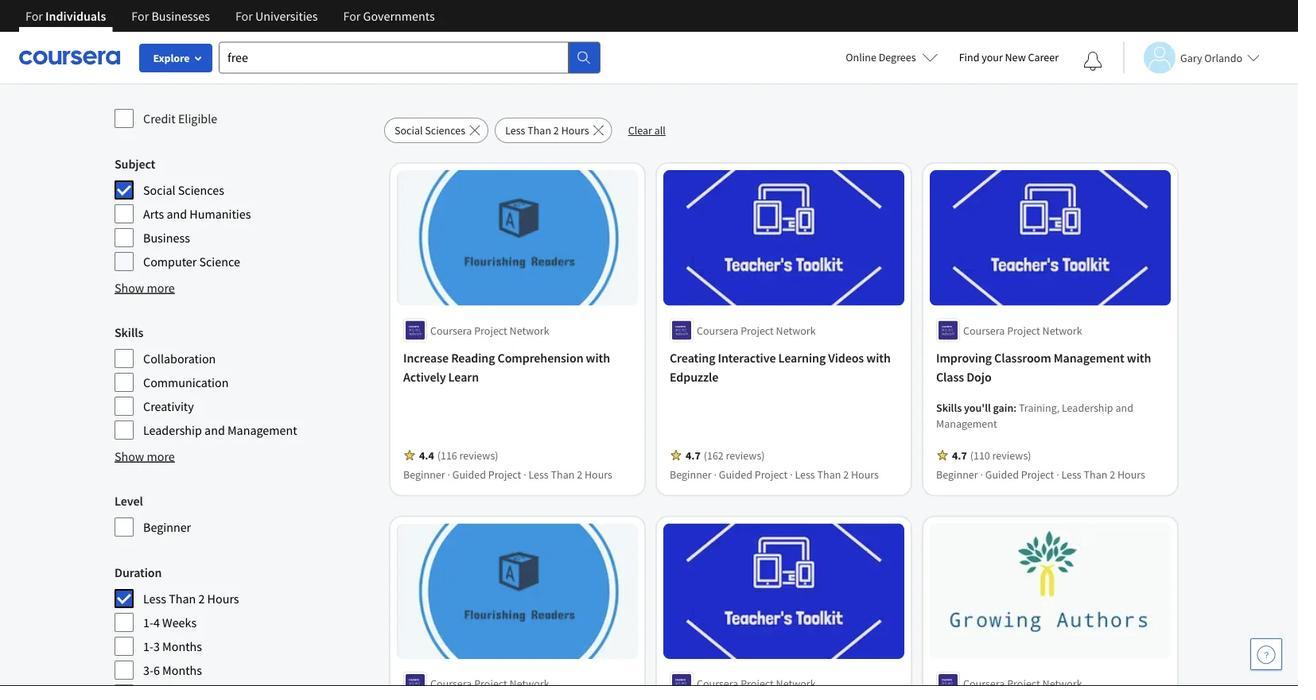 Task type: describe. For each thing, give the bounding box(es) containing it.
leadership inside training, leadership and management
[[1062, 400, 1113, 415]]

filter
[[115, 62, 150, 82]]

clear all
[[628, 123, 666, 138]]

learn
[[448, 369, 479, 385]]

coursera project network for reading
[[430, 323, 549, 338]]

less than 2 hours inside less than 2 hours button
[[505, 123, 589, 138]]

than for 4.7 (110 reviews)
[[1084, 467, 1107, 482]]

communication
[[143, 375, 229, 391]]

degrees
[[879, 50, 916, 64]]

network for comprehension
[[510, 323, 549, 338]]

hours for 4.7 (162 reviews)
[[851, 467, 879, 482]]

class
[[936, 369, 964, 385]]

governments
[[363, 8, 435, 24]]

management for leadership and management
[[227, 422, 297, 438]]

guided for edpuzzle
[[719, 467, 752, 482]]

social inside subject group
[[143, 182, 175, 198]]

4.4 (116 reviews)
[[419, 448, 498, 462]]

1- for 3
[[143, 639, 153, 655]]

duration group
[[115, 563, 375, 686]]

management for improving classroom management with class dojo
[[1054, 350, 1124, 366]]

(162
[[704, 448, 724, 462]]

filter by
[[115, 62, 170, 82]]

for for governments
[[343, 8, 361, 24]]

skills group
[[115, 323, 375, 441]]

increase reading comprehension with actively learn
[[403, 350, 610, 385]]

4.7 (162 reviews)
[[686, 448, 765, 462]]

more for computer science
[[147, 280, 175, 296]]

(116
[[437, 448, 457, 462]]

career
[[1028, 50, 1059, 64]]

management inside training, leadership and management
[[936, 416, 997, 431]]

4
[[153, 615, 160, 631]]

business
[[143, 230, 190, 246]]

hours for 4.4 (116 reviews)
[[585, 467, 612, 482]]

33
[[384, 61, 407, 89]]

for governments
[[343, 8, 435, 24]]

coursera for increase
[[430, 323, 472, 338]]

collaboration
[[143, 351, 216, 367]]

hours for 4.7 (110 reviews)
[[1117, 467, 1145, 482]]

by
[[153, 62, 170, 82]]

credit
[[143, 111, 176, 126]]

actively
[[403, 369, 446, 385]]

computer science
[[143, 254, 240, 270]]

sciences inside button
[[425, 123, 465, 138]]

coursera for creating
[[697, 323, 738, 338]]

gary
[[1180, 51, 1202, 65]]

you'll
[[964, 400, 991, 415]]

edpuzzle
[[670, 369, 718, 385]]

level group
[[115, 492, 375, 538]]

sciences inside subject group
[[178, 182, 224, 198]]

training,
[[1019, 400, 1060, 415]]

gary orlando
[[1180, 51, 1242, 65]]

4 · from the left
[[790, 467, 793, 482]]

universities
[[255, 8, 318, 24]]

less for 4.7 (162 reviews)
[[795, 467, 815, 482]]

reading
[[451, 350, 495, 366]]

than for 4.7 (162 reviews)
[[817, 467, 841, 482]]

clear all button
[[619, 118, 675, 143]]

creating
[[670, 350, 715, 366]]

for for individuals
[[25, 8, 43, 24]]

social sciences button
[[384, 118, 488, 143]]

1- for 4
[[143, 615, 153, 631]]

6 · from the left
[[1056, 467, 1059, 482]]

network for management
[[1042, 323, 1082, 338]]

creating interactive learning videos with edpuzzle
[[670, 350, 891, 385]]

1-4 weeks
[[143, 615, 197, 631]]

2 for 4.4 (116 reviews)
[[577, 467, 582, 482]]

show more button for computer
[[115, 278, 175, 297]]

beginner · guided project · less than 2 hours for edpuzzle
[[670, 467, 879, 482]]

individuals
[[45, 8, 106, 24]]

show notifications image
[[1083, 52, 1102, 71]]

3 reviews) from the left
[[992, 448, 1031, 462]]

gary orlando button
[[1123, 42, 1260, 74]]

online
[[846, 50, 876, 64]]

:
[[1014, 400, 1017, 415]]

(110
[[970, 448, 990, 462]]

What do you want to learn? text field
[[219, 42, 569, 74]]

6
[[153, 663, 160, 678]]

than for 4.4 (116 reviews)
[[551, 467, 575, 482]]

than inside duration group
[[169, 591, 196, 607]]

project up interactive
[[741, 323, 774, 338]]

project up reading
[[474, 323, 507, 338]]

"free"
[[511, 61, 570, 89]]

and for management
[[204, 422, 225, 438]]

coursera project network for interactive
[[697, 323, 816, 338]]

beginner · guided project · less than 2 hours for learn
[[403, 467, 612, 482]]

interactive
[[718, 350, 776, 366]]

with inside creating interactive learning videos with edpuzzle
[[866, 350, 891, 366]]

all
[[654, 123, 666, 138]]

gain
[[993, 400, 1014, 415]]

3 guided from the left
[[985, 467, 1019, 482]]

duration
[[115, 565, 162, 581]]

coursera image
[[19, 45, 120, 70]]

creativity
[[143, 398, 194, 414]]

5 · from the left
[[980, 467, 983, 482]]

dojo
[[967, 369, 992, 385]]

2 · from the left
[[523, 467, 526, 482]]

skills you'll gain :
[[936, 400, 1019, 415]]

subject
[[115, 156, 155, 172]]

skills for skills you'll gain :
[[936, 400, 962, 415]]

project down 4.4 (116 reviews)
[[488, 467, 521, 482]]

with for improving classroom management with class dojo
[[1127, 350, 1151, 366]]

show for computer
[[115, 280, 144, 296]]

science
[[199, 254, 240, 270]]



Task type: locate. For each thing, give the bounding box(es) containing it.
network up learning
[[776, 323, 816, 338]]

0 vertical spatial social sciences
[[395, 123, 465, 138]]

3 with from the left
[[1127, 350, 1151, 366]]

1- up 3-
[[143, 639, 153, 655]]

coursera project network
[[430, 323, 549, 338], [697, 323, 816, 338], [963, 323, 1082, 338]]

improving
[[936, 350, 992, 366]]

reviews) right "(110"
[[992, 448, 1031, 462]]

and for humanities
[[167, 206, 187, 222]]

2 horizontal spatial and
[[1115, 400, 1133, 415]]

3-
[[143, 663, 153, 678]]

social sciences inside button
[[395, 123, 465, 138]]

0 vertical spatial social
[[395, 123, 423, 138]]

2 horizontal spatial management
[[1054, 350, 1124, 366]]

videos
[[828, 350, 864, 366]]

coursera project network up reading
[[430, 323, 549, 338]]

1 vertical spatial social sciences
[[143, 182, 224, 198]]

beginner · guided project · less than 2 hours down 4.7 (162 reviews)
[[670, 467, 879, 482]]

coursera for improving
[[963, 323, 1005, 338]]

3 coursera from the left
[[963, 323, 1005, 338]]

2
[[553, 123, 559, 138], [577, 467, 582, 482], [843, 467, 849, 482], [1110, 467, 1115, 482], [198, 591, 205, 607]]

1 more from the top
[[147, 280, 175, 296]]

2 inside duration group
[[198, 591, 205, 607]]

project up classroom
[[1007, 323, 1040, 338]]

2 horizontal spatial coursera
[[963, 323, 1005, 338]]

2 coursera from the left
[[697, 323, 738, 338]]

arts
[[143, 206, 164, 222]]

0 vertical spatial leadership
[[1062, 400, 1113, 415]]

0 vertical spatial more
[[147, 280, 175, 296]]

classroom
[[994, 350, 1051, 366]]

leadership down "creativity" in the left bottom of the page
[[143, 422, 202, 438]]

coursera up improving
[[963, 323, 1005, 338]]

show more for leadership and management
[[115, 449, 175, 465]]

with inside increase reading comprehension with actively learn
[[586, 350, 610, 366]]

management
[[1054, 350, 1124, 366], [936, 416, 997, 431], [227, 422, 297, 438]]

level
[[115, 493, 143, 509]]

and inside training, leadership and management
[[1115, 400, 1133, 415]]

2 horizontal spatial beginner · guided project · less than 2 hours
[[936, 467, 1145, 482]]

beginner
[[403, 467, 445, 482], [670, 467, 712, 482], [936, 467, 978, 482], [143, 519, 191, 535]]

your
[[982, 50, 1003, 64]]

1 1- from the top
[[143, 615, 153, 631]]

4 for from the left
[[343, 8, 361, 24]]

guided for learn
[[452, 467, 486, 482]]

1 horizontal spatial coursera project network
[[697, 323, 816, 338]]

new
[[1005, 50, 1026, 64]]

3 for from the left
[[235, 8, 253, 24]]

comprehension
[[498, 350, 583, 366]]

1 guided from the left
[[452, 467, 486, 482]]

0 horizontal spatial social
[[143, 182, 175, 198]]

2 guided from the left
[[719, 467, 752, 482]]

1-
[[143, 615, 153, 631], [143, 639, 153, 655]]

clear
[[628, 123, 652, 138]]

2 show more from the top
[[115, 449, 175, 465]]

humanities
[[190, 206, 251, 222]]

sciences up arts and humanities
[[178, 182, 224, 198]]

project
[[474, 323, 507, 338], [741, 323, 774, 338], [1007, 323, 1040, 338], [488, 467, 521, 482], [755, 467, 788, 482], [1021, 467, 1054, 482]]

and inside subject group
[[167, 206, 187, 222]]

online degrees button
[[833, 40, 951, 75]]

help center image
[[1257, 645, 1276, 664]]

skills up collaboration
[[115, 325, 143, 340]]

subject group
[[115, 154, 375, 272]]

with inside improving classroom management with class dojo
[[1127, 350, 1151, 366]]

show more for computer science
[[115, 280, 175, 296]]

for for businesses
[[131, 8, 149, 24]]

0 horizontal spatial less than 2 hours
[[143, 591, 239, 607]]

0 horizontal spatial management
[[227, 422, 297, 438]]

creating interactive learning videos with edpuzzle link
[[670, 349, 898, 387]]

0 vertical spatial months
[[162, 639, 202, 655]]

2 horizontal spatial coursera project network
[[963, 323, 1082, 338]]

1 horizontal spatial sciences
[[425, 123, 465, 138]]

beginner down the (162
[[670, 467, 712, 482]]

social sciences inside subject group
[[143, 182, 224, 198]]

social
[[395, 123, 423, 138], [143, 182, 175, 198]]

leadership right 'training,'
[[1062, 400, 1113, 415]]

project down 4.7 (110 reviews)
[[1021, 467, 1054, 482]]

1 horizontal spatial reviews)
[[726, 448, 765, 462]]

0 vertical spatial show more
[[115, 280, 175, 296]]

1 with from the left
[[586, 350, 610, 366]]

1 for from the left
[[25, 8, 43, 24]]

more
[[147, 280, 175, 296], [147, 449, 175, 465]]

0 horizontal spatial and
[[167, 206, 187, 222]]

2 horizontal spatial reviews)
[[992, 448, 1031, 462]]

coursera up creating
[[697, 323, 738, 338]]

skills inside group
[[115, 325, 143, 340]]

2 more from the top
[[147, 449, 175, 465]]

1 horizontal spatial social sciences
[[395, 123, 465, 138]]

2 for from the left
[[131, 8, 149, 24]]

1 horizontal spatial network
[[776, 323, 816, 338]]

1 reviews) from the left
[[459, 448, 498, 462]]

0 vertical spatial less than 2 hours
[[505, 123, 589, 138]]

for individuals
[[25, 8, 106, 24]]

0 horizontal spatial network
[[510, 323, 549, 338]]

show
[[115, 280, 144, 296], [115, 449, 144, 465]]

hours inside duration group
[[207, 591, 239, 607]]

banner navigation
[[13, 0, 448, 32]]

hours inside button
[[561, 123, 589, 138]]

1 horizontal spatial skills
[[936, 400, 962, 415]]

2 show from the top
[[115, 449, 144, 465]]

months for 3-6 months
[[162, 663, 202, 678]]

training, leadership and management
[[936, 400, 1133, 431]]

0 horizontal spatial sciences
[[178, 182, 224, 198]]

sciences down results
[[425, 123, 465, 138]]

4.7 for 4.7 (162 reviews)
[[686, 448, 700, 462]]

None search field
[[219, 42, 601, 74]]

months down weeks
[[162, 639, 202, 655]]

0 horizontal spatial with
[[586, 350, 610, 366]]

explore
[[153, 51, 190, 65]]

more down computer
[[147, 280, 175, 296]]

skills
[[115, 325, 143, 340], [936, 400, 962, 415]]

reviews)
[[459, 448, 498, 462], [726, 448, 765, 462], [992, 448, 1031, 462]]

social sciences up arts and humanities
[[143, 182, 224, 198]]

1 horizontal spatial management
[[936, 416, 997, 431]]

show more down computer
[[115, 280, 175, 296]]

beginner · guided project · less than 2 hours down 4.4 (116 reviews)
[[403, 467, 612, 482]]

1 vertical spatial sciences
[[178, 182, 224, 198]]

coursera project network up classroom
[[963, 323, 1082, 338]]

1 horizontal spatial guided
[[719, 467, 752, 482]]

2 4.7 from the left
[[952, 448, 967, 462]]

coursera
[[430, 323, 472, 338], [697, 323, 738, 338], [963, 323, 1005, 338]]

2 show more button from the top
[[115, 447, 175, 466]]

1 vertical spatial show more button
[[115, 447, 175, 466]]

find
[[959, 50, 979, 64]]

1 horizontal spatial and
[[204, 422, 225, 438]]

learning
[[778, 350, 826, 366]]

eligible
[[178, 111, 217, 126]]

4.7 (110 reviews)
[[952, 448, 1031, 462]]

show more
[[115, 280, 175, 296], [115, 449, 175, 465]]

0 horizontal spatial guided
[[452, 467, 486, 482]]

guided
[[452, 467, 486, 482], [719, 467, 752, 482], [985, 467, 1019, 482]]

1 horizontal spatial 4.7
[[952, 448, 967, 462]]

sciences
[[425, 123, 465, 138], [178, 182, 224, 198]]

social sciences
[[395, 123, 465, 138], [143, 182, 224, 198]]

management inside improving classroom management with class dojo
[[1054, 350, 1124, 366]]

show down computer
[[115, 280, 144, 296]]

1 horizontal spatial with
[[866, 350, 891, 366]]

reviews) right the (162
[[726, 448, 765, 462]]

0 horizontal spatial leadership
[[143, 422, 202, 438]]

4.7 for 4.7 (110 reviews)
[[952, 448, 967, 462]]

2 horizontal spatial with
[[1127, 350, 1151, 366]]

1 vertical spatial more
[[147, 449, 175, 465]]

more down "creativity" in the left bottom of the page
[[147, 449, 175, 465]]

show more up level
[[115, 449, 175, 465]]

social down 33
[[395, 123, 423, 138]]

1 horizontal spatial beginner · guided project · less than 2 hours
[[670, 467, 879, 482]]

·
[[447, 467, 450, 482], [523, 467, 526, 482], [714, 467, 717, 482], [790, 467, 793, 482], [980, 467, 983, 482], [1056, 467, 1059, 482]]

1 vertical spatial social
[[143, 182, 175, 198]]

for
[[480, 61, 507, 89]]

1 horizontal spatial less than 2 hours
[[505, 123, 589, 138]]

1 vertical spatial skills
[[936, 400, 962, 415]]

0 vertical spatial sciences
[[425, 123, 465, 138]]

2 with from the left
[[866, 350, 891, 366]]

1 vertical spatial leadership
[[143, 422, 202, 438]]

33 results for "free"
[[384, 61, 570, 89]]

2 inside button
[[553, 123, 559, 138]]

3-6 months
[[143, 663, 202, 678]]

beginner inside level group
[[143, 519, 191, 535]]

1 vertical spatial months
[[162, 663, 202, 678]]

0 vertical spatial show
[[115, 280, 144, 296]]

less inside less than 2 hours button
[[505, 123, 525, 138]]

1 coursera project network from the left
[[430, 323, 549, 338]]

reviews) right (116
[[459, 448, 498, 462]]

with for increase reading comprehension with actively learn
[[586, 350, 610, 366]]

1 show from the top
[[115, 280, 144, 296]]

3 beginner · guided project · less than 2 hours from the left
[[936, 467, 1145, 482]]

explore button
[[139, 44, 212, 72]]

leadership inside skills group
[[143, 422, 202, 438]]

2 coursera project network from the left
[[697, 323, 816, 338]]

than inside button
[[528, 123, 551, 138]]

show more button down computer
[[115, 278, 175, 297]]

improving classroom management with class dojo
[[936, 350, 1151, 385]]

guided down 4.4 (116 reviews)
[[452, 467, 486, 482]]

social inside button
[[395, 123, 423, 138]]

results
[[411, 61, 475, 89]]

show more button for leadership
[[115, 447, 175, 466]]

reviews) for edpuzzle
[[726, 448, 765, 462]]

0 horizontal spatial social sciences
[[143, 182, 224, 198]]

3
[[153, 639, 160, 655]]

0 vertical spatial 1-
[[143, 615, 153, 631]]

0 vertical spatial and
[[167, 206, 187, 222]]

4.7 left the (162
[[686, 448, 700, 462]]

orlando
[[1204, 51, 1242, 65]]

less
[[505, 123, 525, 138], [528, 467, 549, 482], [795, 467, 815, 482], [1061, 467, 1082, 482], [143, 591, 166, 607]]

show for leadership
[[115, 449, 144, 465]]

project down 4.7 (162 reviews)
[[755, 467, 788, 482]]

1 vertical spatial show more
[[115, 449, 175, 465]]

network up improving classroom management with class dojo link
[[1042, 323, 1082, 338]]

for
[[25, 8, 43, 24], [131, 8, 149, 24], [235, 8, 253, 24], [343, 8, 361, 24]]

show up level
[[115, 449, 144, 465]]

more for leadership and management
[[147, 449, 175, 465]]

0 vertical spatial skills
[[115, 325, 143, 340]]

beginner up the duration
[[143, 519, 191, 535]]

0 horizontal spatial coursera project network
[[430, 323, 549, 338]]

for for universities
[[235, 8, 253, 24]]

social up arts
[[143, 182, 175, 198]]

management inside skills group
[[227, 422, 297, 438]]

social sciences down results
[[395, 123, 465, 138]]

less than 2 hours
[[505, 123, 589, 138], [143, 591, 239, 607]]

beginner for 4.4 (116 reviews)
[[403, 467, 445, 482]]

2 horizontal spatial network
[[1042, 323, 1082, 338]]

increase
[[403, 350, 449, 366]]

show more button
[[115, 278, 175, 297], [115, 447, 175, 466]]

leadership
[[1062, 400, 1113, 415], [143, 422, 202, 438]]

2 months from the top
[[162, 663, 202, 678]]

0 horizontal spatial reviews)
[[459, 448, 498, 462]]

1 network from the left
[[510, 323, 549, 338]]

and inside skills group
[[204, 422, 225, 438]]

0 vertical spatial show more button
[[115, 278, 175, 297]]

0 horizontal spatial skills
[[115, 325, 143, 340]]

less than 2 hours inside duration group
[[143, 591, 239, 607]]

and
[[167, 206, 187, 222], [1115, 400, 1133, 415], [204, 422, 225, 438]]

beginner · guided project · less than 2 hours down 4.7 (110 reviews)
[[936, 467, 1145, 482]]

2 1- from the top
[[143, 639, 153, 655]]

less than 2 hours down "free"
[[505, 123, 589, 138]]

2 reviews) from the left
[[726, 448, 765, 462]]

less for 4.4 (116 reviews)
[[528, 467, 549, 482]]

2 for 4.7 (110 reviews)
[[1110, 467, 1115, 482]]

less inside duration group
[[143, 591, 166, 607]]

for left universities
[[235, 8, 253, 24]]

1 months from the top
[[162, 639, 202, 655]]

1 show more button from the top
[[115, 278, 175, 297]]

2 beginner · guided project · less than 2 hours from the left
[[670, 467, 879, 482]]

less for 4.7 (110 reviews)
[[1061, 467, 1082, 482]]

1 horizontal spatial social
[[395, 123, 423, 138]]

0 horizontal spatial beginner · guided project · less than 2 hours
[[403, 467, 612, 482]]

1 vertical spatial and
[[1115, 400, 1133, 415]]

for left individuals
[[25, 8, 43, 24]]

1 beginner · guided project · less than 2 hours from the left
[[403, 467, 612, 482]]

arts and humanities
[[143, 206, 251, 222]]

1 show more from the top
[[115, 280, 175, 296]]

for left 'businesses'
[[131, 8, 149, 24]]

1 · from the left
[[447, 467, 450, 482]]

hours
[[561, 123, 589, 138], [585, 467, 612, 482], [851, 467, 879, 482], [1117, 467, 1145, 482], [207, 591, 239, 607]]

than
[[528, 123, 551, 138], [551, 467, 575, 482], [817, 467, 841, 482], [1084, 467, 1107, 482], [169, 591, 196, 607]]

beginner down 4.4
[[403, 467, 445, 482]]

3 · from the left
[[714, 467, 717, 482]]

beginner down "(110"
[[936, 467, 978, 482]]

4.4
[[419, 448, 434, 462]]

show more button up level
[[115, 447, 175, 466]]

1 vertical spatial show
[[115, 449, 144, 465]]

for universities
[[235, 8, 318, 24]]

beginner · guided project · less than 2 hours
[[403, 467, 612, 482], [670, 467, 879, 482], [936, 467, 1145, 482]]

months for 1-3 months
[[162, 639, 202, 655]]

4.7 left "(110"
[[952, 448, 967, 462]]

coursera project network up interactive
[[697, 323, 816, 338]]

beginner for 4.7 (110 reviews)
[[936, 467, 978, 482]]

1 coursera from the left
[[430, 323, 472, 338]]

1 4.7 from the left
[[686, 448, 700, 462]]

1 horizontal spatial coursera
[[697, 323, 738, 338]]

2 vertical spatial and
[[204, 422, 225, 438]]

1-3 months
[[143, 639, 202, 655]]

1 horizontal spatial leadership
[[1062, 400, 1113, 415]]

coursera project network for classroom
[[963, 323, 1082, 338]]

3 network from the left
[[1042, 323, 1082, 338]]

for businesses
[[131, 8, 210, 24]]

1 vertical spatial 1-
[[143, 639, 153, 655]]

less than 2 hours up weeks
[[143, 591, 239, 607]]

1 vertical spatial less than 2 hours
[[143, 591, 239, 607]]

network
[[510, 323, 549, 338], [776, 323, 816, 338], [1042, 323, 1082, 338]]

network for learning
[[776, 323, 816, 338]]

guided down 4.7 (162 reviews)
[[719, 467, 752, 482]]

find your new career
[[959, 50, 1059, 64]]

businesses
[[151, 8, 210, 24]]

for left 'governments'
[[343, 8, 361, 24]]

credit eligible
[[143, 111, 217, 126]]

find your new career link
[[951, 48, 1067, 68]]

weeks
[[162, 615, 197, 631]]

improving classroom management with class dojo link
[[936, 349, 1164, 387]]

0 horizontal spatial 4.7
[[686, 448, 700, 462]]

skills for skills
[[115, 325, 143, 340]]

computer
[[143, 254, 197, 270]]

beginner for 4.7 (162 reviews)
[[670, 467, 712, 482]]

1- up 3
[[143, 615, 153, 631]]

network up comprehension
[[510, 323, 549, 338]]

2 horizontal spatial guided
[[985, 467, 1019, 482]]

2 for 4.7 (162 reviews)
[[843, 467, 849, 482]]

coursera up reading
[[430, 323, 472, 338]]

3 coursera project network from the left
[[963, 323, 1082, 338]]

2 network from the left
[[776, 323, 816, 338]]

months
[[162, 639, 202, 655], [162, 663, 202, 678]]

guided down 4.7 (110 reviews)
[[985, 467, 1019, 482]]

reviews) for learn
[[459, 448, 498, 462]]

online degrees
[[846, 50, 916, 64]]

less than 2 hours button
[[495, 118, 612, 143]]

increase reading comprehension with actively learn link
[[403, 349, 632, 387]]

months right 6
[[162, 663, 202, 678]]

skills left the you'll
[[936, 400, 962, 415]]

leadership and management
[[143, 422, 297, 438]]

0 horizontal spatial coursera
[[430, 323, 472, 338]]



Task type: vqa. For each thing, say whether or not it's contained in the screenshot.
Skills
yes



